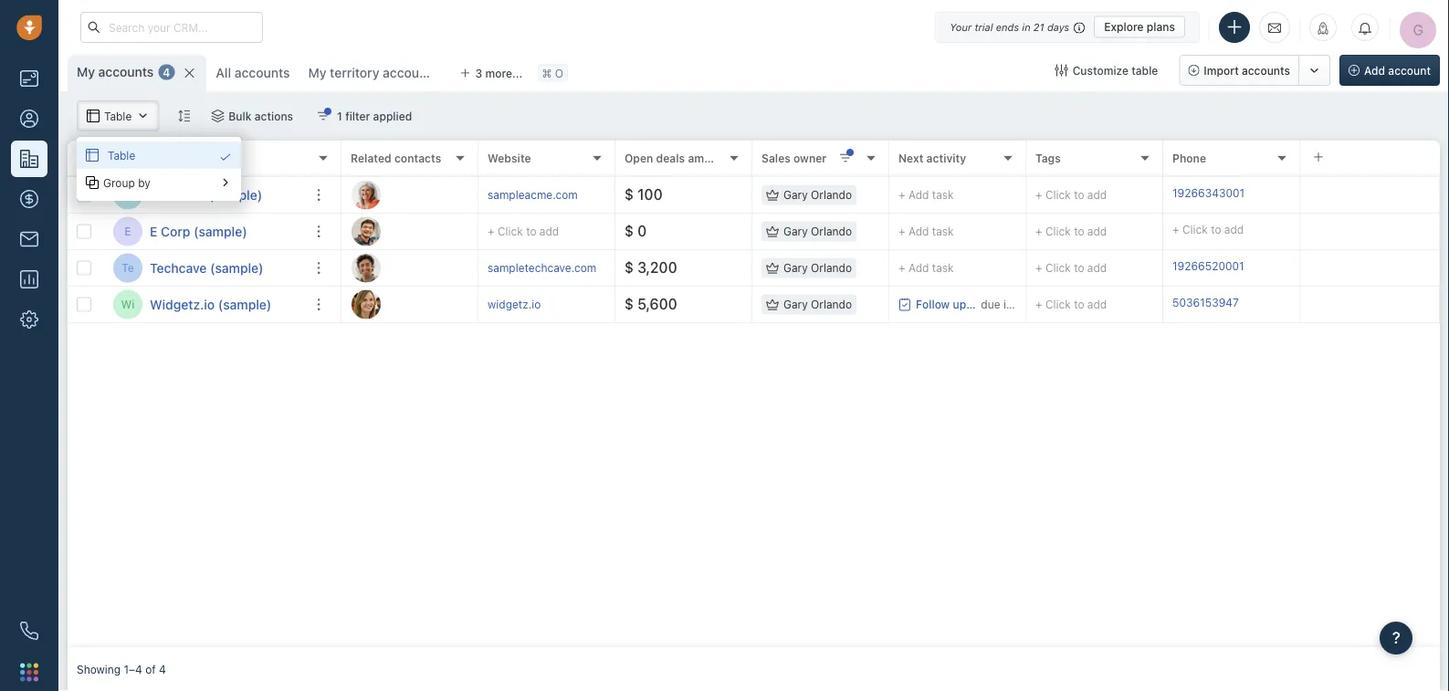 Task type: vqa. For each thing, say whether or not it's contained in the screenshot.
Manager
no



Task type: describe. For each thing, give the bounding box(es) containing it.
plans
[[1147, 21, 1175, 33]]

Search your CRM... text field
[[80, 12, 263, 43]]

shade muted image
[[1069, 20, 1085, 34]]

explore
[[1104, 21, 1144, 33]]

container_wx8msf4aqz5i3rn1 image right by
[[219, 176, 232, 189]]

by
[[138, 176, 150, 189]]

container_wx8msf4aqz5i3rn1 image left table
[[86, 149, 99, 162]]

container_wx8msf4aqz5i3rn1 image up group by 'menu item'
[[219, 151, 232, 163]]

group by menu item
[[77, 169, 241, 196]]

menu containing table
[[77, 137, 241, 201]]

group
[[103, 176, 135, 189]]



Task type: locate. For each thing, give the bounding box(es) containing it.
container_wx8msf4aqz5i3rn1 image left group
[[86, 176, 99, 189]]

menu
[[77, 137, 241, 201]]

freshworks switcher image
[[20, 663, 38, 681]]

explore plans
[[1104, 21, 1175, 33]]

phone image
[[11, 613, 47, 649]]

explore plans link
[[1094, 16, 1185, 38]]

container_wx8msf4aqz5i3rn1 image
[[86, 149, 99, 162], [219, 151, 232, 163], [86, 176, 99, 189], [219, 176, 232, 189]]

table
[[108, 149, 135, 162]]

group by
[[103, 176, 150, 189]]

send email image
[[1268, 20, 1281, 35]]



